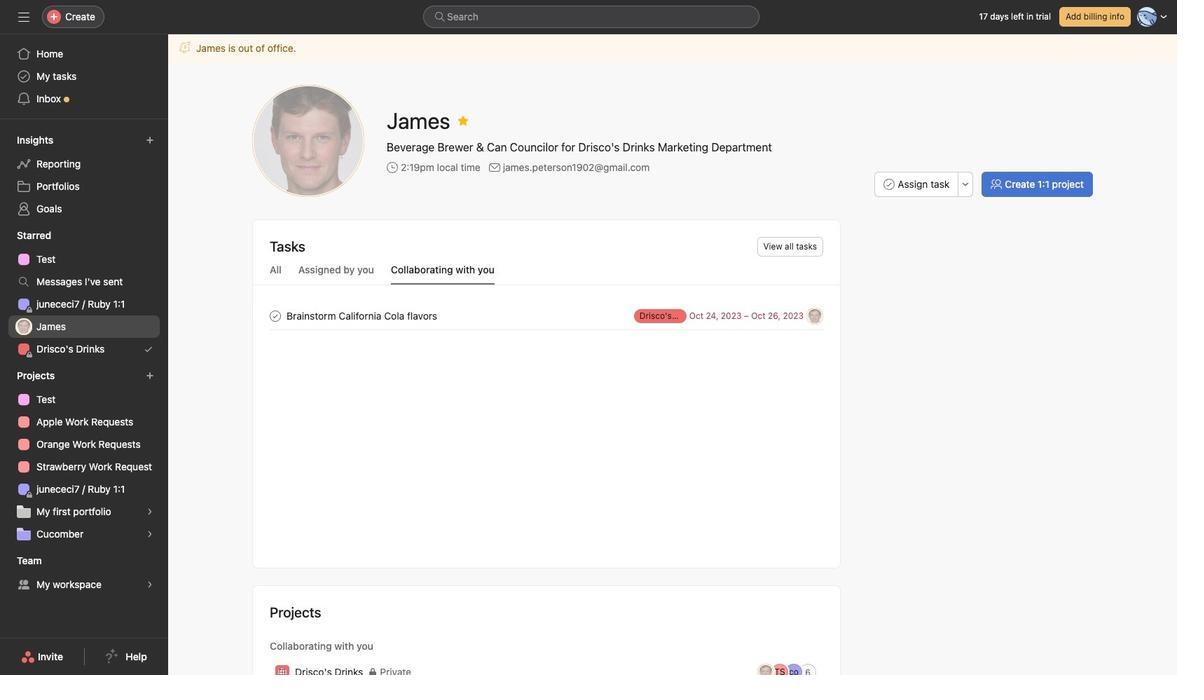 Task type: describe. For each thing, give the bounding box(es) containing it.
Mark complete checkbox
[[267, 307, 284, 324]]

mark complete image
[[267, 307, 284, 324]]

globe image
[[278, 668, 287, 675]]

see details, my first portfolio image
[[146, 508, 154, 516]]

tasks tabs tab list
[[253, 262, 841, 285]]

global element
[[0, 34, 168, 118]]

new insights image
[[146, 136, 154, 144]]

teams element
[[0, 548, 168, 599]]

new project or portfolio image
[[146, 372, 154, 380]]



Task type: locate. For each thing, give the bounding box(es) containing it.
2 list item from the top
[[253, 659, 841, 675]]

1 list item from the top
[[253, 302, 841, 329]]

remove from starred image
[[458, 115, 469, 126]]

1 vertical spatial list item
[[253, 659, 841, 675]]

projects element
[[0, 363, 168, 548]]

see details, cucomber image
[[146, 530, 154, 538]]

insights element
[[0, 128, 168, 223]]

see details, my workspace image
[[146, 580, 154, 589]]

more options image
[[962, 180, 971, 189]]

list box
[[423, 6, 760, 28]]

hide sidebar image
[[18, 11, 29, 22]]

starred element
[[0, 223, 168, 363]]

list item
[[253, 302, 841, 329], [253, 659, 841, 675]]

0 vertical spatial list item
[[253, 302, 841, 329]]



Task type: vqa. For each thing, say whether or not it's contained in the screenshot.
bottommost Completed image
no



